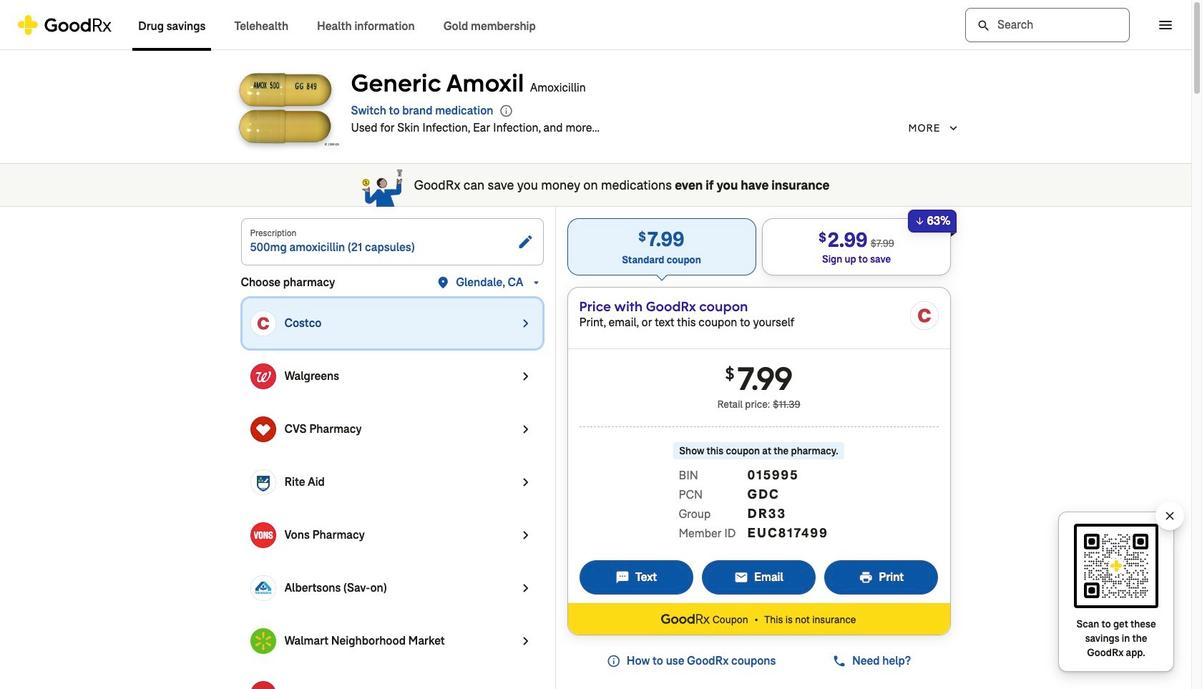 Task type: describe. For each thing, give the bounding box(es) containing it.
vons pharmacy pharmacy logo image
[[250, 523, 276, 549]]

logo of costco image
[[910, 301, 939, 330]]

ralphs pharmacy logo image
[[250, 682, 276, 690]]

drug info region
[[351, 67, 961, 142]]

amoxil content main content
[[0, 50, 1192, 690]]

costco pharmacy logo image
[[250, 311, 276, 337]]

walmart neighborhood market pharmacy logo image
[[250, 629, 276, 655]]

goodrx yellow cross logo image
[[17, 15, 112, 35]]



Task type: locate. For each thing, give the bounding box(es) containing it.
walgreens pharmacy logo image
[[250, 364, 276, 390]]

rite aid pharmacy logo image
[[250, 470, 276, 496]]

dialog
[[0, 0, 1203, 690]]

None search field
[[966, 8, 1131, 42]]

price savings banner image
[[362, 161, 403, 224]]

goodrx word mark logo image
[[662, 613, 710, 626]]

amoxicillin coupon - amoxicillin 500mg capsule image
[[231, 70, 340, 146]]

cvs pharmacy pharmacy logo image
[[250, 417, 276, 443]]

Search text field
[[966, 8, 1131, 42]]

albertsons (sav-on) pharmacy logo image
[[250, 576, 276, 602]]



Task type: vqa. For each thing, say whether or not it's contained in the screenshot.
Drug info region on the top of the page
yes



